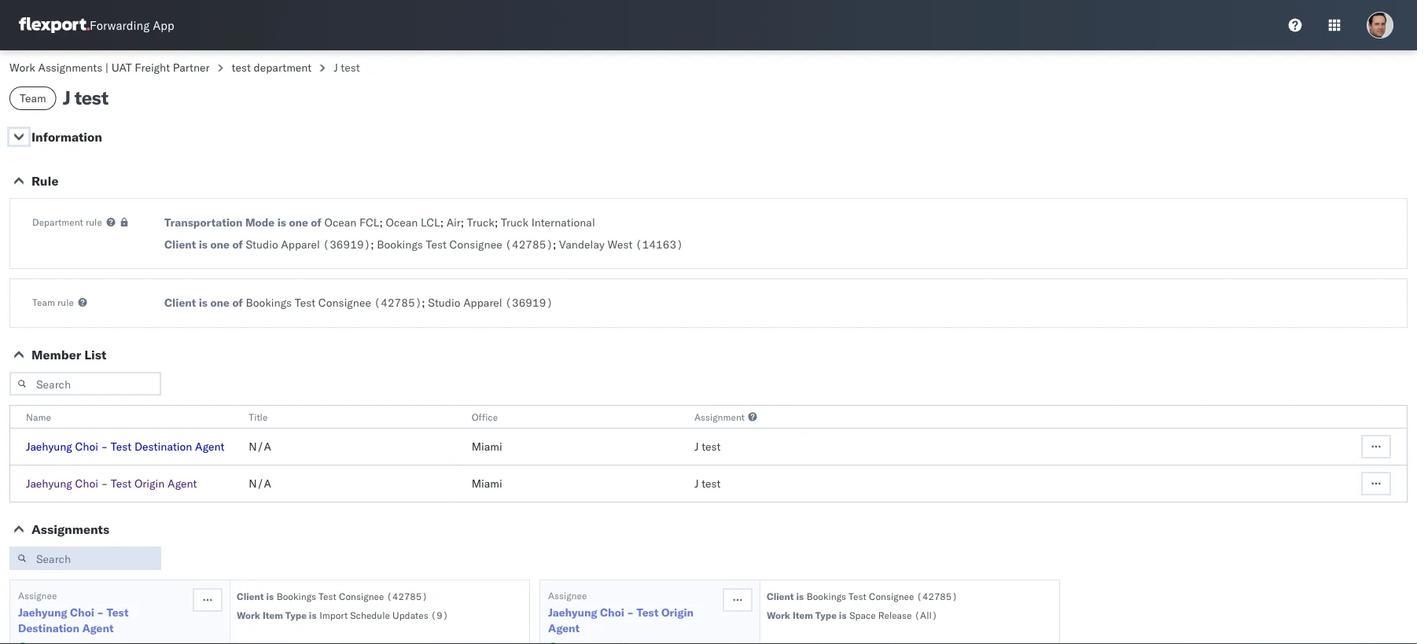 Task type: vqa. For each thing, say whether or not it's contained in the screenshot.
Confirm Pickup from Los Angeles, CA button for Honeywell - Test Account
no



Task type: describe. For each thing, give the bounding box(es) containing it.
type for jaehyung choi - test destination agent
[[285, 609, 307, 621]]

bookings test consignee (42785) ; studio apparel (36919)
[[246, 296, 553, 310]]

0 vertical spatial one
[[289, 216, 308, 229]]

member list
[[31, 347, 107, 363]]

work for jaehyung choi - test origin agent
[[767, 609, 791, 621]]

|
[[105, 61, 109, 74]]

list
[[84, 347, 107, 363]]

(all)
[[915, 609, 938, 621]]

partner
[[173, 61, 210, 74]]

0 vertical spatial jaehyung choi - test destination agent link
[[26, 440, 225, 454]]

west
[[608, 238, 633, 251]]

agent inside assignee jaehyung choi - test destination agent
[[82, 622, 114, 635]]

destination inside assignee jaehyung choi - test destination agent
[[18, 622, 79, 635]]

n/a for jaehyung choi - test destination agent
[[249, 440, 271, 454]]

import
[[320, 609, 348, 621]]

(14163)
[[636, 238, 684, 251]]

of for studio apparel (36919)
[[232, 238, 243, 251]]

1 truck from the left
[[467, 216, 495, 229]]

0 vertical spatial of
[[311, 216, 322, 229]]

member
[[31, 347, 81, 363]]

assignee for jaehyung choi - test origin agent
[[548, 590, 587, 601]]

0 horizontal spatial origin
[[135, 477, 165, 491]]

choi inside 'assignee jaehyung choi - test origin agent'
[[600, 606, 625, 620]]

0 horizontal spatial work
[[9, 61, 35, 74]]

0 vertical spatial (36919)
[[323, 238, 371, 251]]

department
[[254, 61, 312, 74]]

assignee for jaehyung choi - test destination agent
[[18, 590, 57, 601]]

0 vertical spatial studio
[[246, 238, 278, 251]]

assignee jaehyung choi - test destination agent
[[18, 590, 129, 635]]

rule
[[31, 173, 59, 189]]

ocean fcl ; ocean lcl ; air ; truck ; truck international
[[325, 216, 595, 229]]

1 vertical spatial jaehyung choi - test destination agent link
[[18, 605, 191, 637]]

- inside assignee jaehyung choi - test destination agent
[[97, 606, 104, 620]]

0 vertical spatial assignments
[[38, 61, 102, 74]]

forwarding
[[90, 18, 150, 33]]

studio apparel (36919) ; bookings test consignee (42785) ; vandelay west (14163)
[[246, 238, 684, 251]]

1 vertical spatial studio
[[428, 296, 461, 310]]

type for jaehyung choi - test origin agent
[[816, 609, 837, 621]]

assignee jaehyung choi - test origin agent
[[548, 590, 694, 635]]

assignment
[[695, 411, 745, 423]]

office
[[472, 411, 498, 423]]

name
[[26, 411, 51, 423]]

2 truck from the left
[[501, 216, 529, 229]]

one for bookings test consignee (42785)
[[210, 296, 230, 310]]

team for team rule
[[32, 296, 55, 308]]

work item type is for jaehyung choi - test destination agent
[[237, 609, 317, 621]]

team for team
[[20, 91, 46, 105]]



Task type: locate. For each thing, give the bounding box(es) containing it.
one
[[289, 216, 308, 229], [210, 238, 230, 251], [210, 296, 230, 310]]

n/a
[[249, 440, 271, 454], [249, 477, 271, 491]]

1 horizontal spatial ocean
[[386, 216, 418, 229]]

of for bookings test consignee (42785)
[[232, 296, 243, 310]]

1 horizontal spatial destination
[[135, 440, 192, 454]]

choi inside assignee jaehyung choi - test destination agent
[[70, 606, 94, 620]]

0 horizontal spatial jaehyung choi - test origin agent link
[[26, 477, 197, 491]]

rule for team rule
[[57, 296, 74, 308]]

studio down studio apparel (36919) ; bookings test consignee (42785) ; vandelay west (14163)
[[428, 296, 461, 310]]

2 ocean from the left
[[386, 216, 418, 229]]

client is bookings test consignee (42785)
[[237, 590, 428, 602], [767, 590, 958, 602]]

space
[[850, 609, 876, 621]]

test inside assignee jaehyung choi - test destination agent
[[107, 606, 129, 620]]

bookings
[[377, 238, 423, 251], [246, 296, 292, 310], [277, 590, 316, 602], [807, 590, 847, 602]]

work item type is left import
[[237, 609, 317, 621]]

team rule
[[32, 296, 74, 308]]

work assignments | uat freight partner link
[[9, 61, 210, 74]]

type left import
[[285, 609, 307, 621]]

origin
[[135, 477, 165, 491], [662, 606, 694, 620]]

client is bookings test consignee (42785) up space
[[767, 590, 958, 602]]

1 vertical spatial (36919)
[[505, 296, 553, 310]]

assignee inside 'assignee jaehyung choi - test origin agent'
[[548, 590, 587, 601]]

origin inside 'assignee jaehyung choi - test origin agent'
[[662, 606, 694, 620]]

transportation mode is one of
[[164, 216, 322, 229]]

of
[[311, 216, 322, 229], [232, 238, 243, 251], [232, 296, 243, 310]]

1 work item type is from the left
[[237, 609, 317, 621]]

1 horizontal spatial (36919)
[[505, 296, 553, 310]]

title
[[249, 411, 268, 423]]

item
[[263, 609, 283, 621], [793, 609, 813, 621]]

item for jaehyung choi - test destination agent
[[263, 609, 283, 621]]

studio
[[246, 238, 278, 251], [428, 296, 461, 310]]

1 vertical spatial of
[[232, 238, 243, 251]]

department
[[32, 216, 83, 228]]

jaehyung choi - test origin agent
[[26, 477, 197, 491]]

0 horizontal spatial client is bookings test consignee (42785)
[[237, 590, 428, 602]]

work item type is for jaehyung choi - test origin agent
[[767, 609, 847, 621]]

agent
[[195, 440, 225, 454], [168, 477, 197, 491], [82, 622, 114, 635], [548, 622, 580, 635]]

0 horizontal spatial (36919)
[[323, 238, 371, 251]]

0 horizontal spatial assignee
[[18, 590, 57, 601]]

work item type is
[[237, 609, 317, 621], [767, 609, 847, 621]]

truck right air
[[467, 216, 495, 229]]

test
[[426, 238, 447, 251], [295, 296, 316, 310], [111, 440, 132, 454], [111, 477, 132, 491], [319, 590, 337, 602], [849, 590, 867, 602], [107, 606, 129, 620], [637, 606, 659, 620]]

2 horizontal spatial work
[[767, 609, 791, 621]]

client is bookings test consignee (42785) for jaehyung choi - test destination agent
[[237, 590, 428, 602]]

2 assignee from the left
[[548, 590, 587, 601]]

2 client is bookings test consignee (42785) from the left
[[767, 590, 958, 602]]

jaehyung choi - test destination agent link
[[26, 440, 225, 454], [18, 605, 191, 637]]

0 vertical spatial miami
[[472, 440, 503, 454]]

1 vertical spatial miami
[[472, 477, 503, 491]]

ocean left lcl
[[386, 216, 418, 229]]

assignments up search text box
[[31, 522, 109, 537]]

1 vertical spatial team
[[32, 296, 55, 308]]

0 vertical spatial client is one of
[[164, 238, 243, 251]]

assignee
[[18, 590, 57, 601], [548, 590, 587, 601]]

transportation
[[164, 216, 243, 229]]

2 vertical spatial one
[[210, 296, 230, 310]]

1 item from the left
[[263, 609, 283, 621]]

1 type from the left
[[285, 609, 307, 621]]

rule for department rule
[[86, 216, 102, 228]]

apparel
[[281, 238, 320, 251], [464, 296, 502, 310]]

1 vertical spatial jaehyung choi - test origin agent link
[[548, 605, 721, 637]]

Search text field
[[9, 547, 161, 570]]

app
[[153, 18, 174, 33]]

consignee
[[450, 238, 502, 251], [318, 296, 371, 310], [339, 590, 384, 602], [869, 590, 915, 602]]

client is bookings test consignee (42785) for jaehyung choi - test origin agent
[[767, 590, 958, 602]]

Search text field
[[9, 372, 161, 396]]

import schedule updates (9)
[[320, 609, 449, 621]]

uat
[[112, 61, 132, 74]]

2 miami from the top
[[472, 477, 503, 491]]

1 vertical spatial n/a
[[249, 477, 271, 491]]

0 vertical spatial team
[[20, 91, 46, 105]]

(36919)
[[323, 238, 371, 251], [505, 296, 553, 310]]

1 horizontal spatial origin
[[662, 606, 694, 620]]

mode
[[245, 216, 275, 229]]

0 horizontal spatial type
[[285, 609, 307, 621]]

freight
[[135, 61, 170, 74]]

1 horizontal spatial rule
[[86, 216, 102, 228]]

test department link
[[232, 61, 312, 74]]

0 horizontal spatial work item type is
[[237, 609, 317, 621]]

work for jaehyung choi - test destination agent
[[237, 609, 260, 621]]

miami for jaehyung choi - test destination agent
[[472, 440, 503, 454]]

1 ocean from the left
[[325, 216, 357, 229]]

0 vertical spatial jaehyung choi - test origin agent link
[[26, 477, 197, 491]]

test
[[232, 61, 251, 74], [341, 61, 360, 74], [75, 86, 108, 109], [702, 440, 721, 454], [702, 477, 721, 491]]

lcl
[[421, 216, 440, 229]]

air
[[447, 216, 461, 229]]

client is one of for studio apparel (36919)
[[164, 238, 243, 251]]

0 horizontal spatial destination
[[18, 622, 79, 635]]

1 client is bookings test consignee (42785) from the left
[[237, 590, 428, 602]]

agent inside 'assignee jaehyung choi - test origin agent'
[[548, 622, 580, 635]]

1 horizontal spatial jaehyung choi - test origin agent link
[[548, 605, 721, 637]]

1 vertical spatial rule
[[57, 296, 74, 308]]

1 vertical spatial client is one of
[[164, 296, 243, 310]]

assignments left |
[[38, 61, 102, 74]]

2 client is one of from the top
[[164, 296, 243, 310]]

1 miami from the top
[[472, 440, 503, 454]]

1 horizontal spatial work item type is
[[767, 609, 847, 621]]

rule right "department" at the left
[[86, 216, 102, 228]]

flexport. image
[[19, 17, 90, 33]]

- inside 'assignee jaehyung choi - test origin agent'
[[627, 606, 634, 620]]

one for studio apparel (36919)
[[210, 238, 230, 251]]

space release (all)
[[850, 609, 938, 621]]

1 horizontal spatial studio
[[428, 296, 461, 310]]

1 vertical spatial apparel
[[464, 296, 502, 310]]

miami for jaehyung choi - test origin agent
[[472, 477, 503, 491]]

;
[[380, 216, 383, 229], [440, 216, 444, 229], [461, 216, 464, 229], [495, 216, 498, 229], [371, 238, 374, 251], [553, 238, 557, 251], [422, 296, 425, 310]]

is
[[277, 216, 286, 229], [199, 238, 208, 251], [199, 296, 208, 310], [266, 590, 274, 602], [797, 590, 804, 602], [309, 609, 317, 621], [839, 609, 847, 621]]

0 horizontal spatial ocean
[[325, 216, 357, 229]]

0 vertical spatial n/a
[[249, 440, 271, 454]]

-
[[101, 440, 108, 454], [101, 477, 108, 491], [97, 606, 104, 620], [627, 606, 634, 620]]

client
[[164, 238, 196, 251], [164, 296, 196, 310], [237, 590, 264, 602], [767, 590, 794, 602]]

2 type from the left
[[816, 609, 837, 621]]

vandelay
[[559, 238, 605, 251]]

test inside 'assignee jaehyung choi - test origin agent'
[[637, 606, 659, 620]]

ocean
[[325, 216, 357, 229], [386, 216, 418, 229]]

1 horizontal spatial assignee
[[548, 590, 587, 601]]

0 vertical spatial apparel
[[281, 238, 320, 251]]

1 vertical spatial destination
[[18, 622, 79, 635]]

2 vertical spatial of
[[232, 296, 243, 310]]

miami
[[472, 440, 503, 454], [472, 477, 503, 491]]

test department
[[232, 61, 312, 74]]

work item type is left space
[[767, 609, 847, 621]]

jaehyung inside 'assignee jaehyung choi - test origin agent'
[[548, 606, 598, 620]]

n/a for jaehyung choi - test origin agent
[[249, 477, 271, 491]]

team up 'information'
[[20, 91, 46, 105]]

1 vertical spatial origin
[[662, 606, 694, 620]]

forwarding app link
[[19, 17, 174, 33]]

1 horizontal spatial client is bookings test consignee (42785)
[[767, 590, 958, 602]]

assignments
[[38, 61, 102, 74], [31, 522, 109, 537]]

assignee inside assignee jaehyung choi - test destination agent
[[18, 590, 57, 601]]

apparel down studio apparel (36919) ; bookings test consignee (42785) ; vandelay west (14163)
[[464, 296, 502, 310]]

forwarding app
[[90, 18, 174, 33]]

rule up member list
[[57, 296, 74, 308]]

item left import
[[263, 609, 283, 621]]

j
[[334, 61, 338, 74], [63, 86, 70, 109], [695, 440, 699, 454], [695, 477, 699, 491]]

1 assignee from the left
[[18, 590, 57, 601]]

1 n/a from the top
[[249, 440, 271, 454]]

type
[[285, 609, 307, 621], [816, 609, 837, 621]]

1 horizontal spatial type
[[816, 609, 837, 621]]

fcl
[[360, 216, 380, 229]]

0 horizontal spatial apparel
[[281, 238, 320, 251]]

1 horizontal spatial apparel
[[464, 296, 502, 310]]

team up member
[[32, 296, 55, 308]]

jaehyung inside assignee jaehyung choi - test destination agent
[[18, 606, 67, 620]]

client is one of for bookings test consignee (42785)
[[164, 296, 243, 310]]

work assignments | uat freight partner
[[9, 61, 210, 74]]

item left space
[[793, 609, 813, 621]]

2 work item type is from the left
[[767, 609, 847, 621]]

updates
[[393, 609, 429, 621]]

destination
[[135, 440, 192, 454], [18, 622, 79, 635]]

2 n/a from the top
[[249, 477, 271, 491]]

rule
[[86, 216, 102, 228], [57, 296, 74, 308]]

1 horizontal spatial work
[[237, 609, 260, 621]]

jaehyung choi - test origin agent link
[[26, 477, 197, 491], [548, 605, 721, 637]]

jaehyung choi - test destination agent link up jaehyung choi - test origin agent
[[26, 440, 225, 454]]

work
[[9, 61, 35, 74], [237, 609, 260, 621], [767, 609, 791, 621]]

apparel down transportation mode is one of
[[281, 238, 320, 251]]

(9)
[[431, 609, 449, 621]]

0 horizontal spatial truck
[[467, 216, 495, 229]]

information
[[31, 129, 102, 145]]

jaehyung choi - test destination agent link down search text box
[[18, 605, 191, 637]]

department rule
[[32, 216, 102, 228]]

1 vertical spatial assignments
[[31, 522, 109, 537]]

1 client is one of from the top
[[164, 238, 243, 251]]

truck
[[467, 216, 495, 229], [501, 216, 529, 229]]

0 vertical spatial destination
[[135, 440, 192, 454]]

choi
[[75, 440, 98, 454], [75, 477, 98, 491], [70, 606, 94, 620], [600, 606, 625, 620]]

0 vertical spatial origin
[[135, 477, 165, 491]]

j test
[[334, 61, 360, 74], [63, 86, 108, 109], [695, 440, 721, 454], [695, 477, 721, 491]]

0 horizontal spatial rule
[[57, 296, 74, 308]]

type left space
[[816, 609, 837, 621]]

1 horizontal spatial truck
[[501, 216, 529, 229]]

release
[[879, 609, 912, 621]]

studio down mode
[[246, 238, 278, 251]]

international
[[532, 216, 595, 229]]

schedule
[[350, 609, 390, 621]]

jaehyung choi - test destination agent
[[26, 440, 225, 454]]

client is one of
[[164, 238, 243, 251], [164, 296, 243, 310]]

ocean left fcl
[[325, 216, 357, 229]]

team
[[20, 91, 46, 105], [32, 296, 55, 308]]

truck left international
[[501, 216, 529, 229]]

2 item from the left
[[793, 609, 813, 621]]

client is bookings test consignee (42785) up import
[[237, 590, 428, 602]]

jaehyung
[[26, 440, 72, 454], [26, 477, 72, 491], [18, 606, 67, 620], [548, 606, 598, 620]]

item for jaehyung choi - test origin agent
[[793, 609, 813, 621]]

0 horizontal spatial studio
[[246, 238, 278, 251]]

0 vertical spatial rule
[[86, 216, 102, 228]]

1 vertical spatial one
[[210, 238, 230, 251]]

0 horizontal spatial item
[[263, 609, 283, 621]]

1 horizontal spatial item
[[793, 609, 813, 621]]

(42785)
[[505, 238, 553, 251], [374, 296, 422, 310], [387, 590, 428, 602], [917, 590, 958, 602]]



